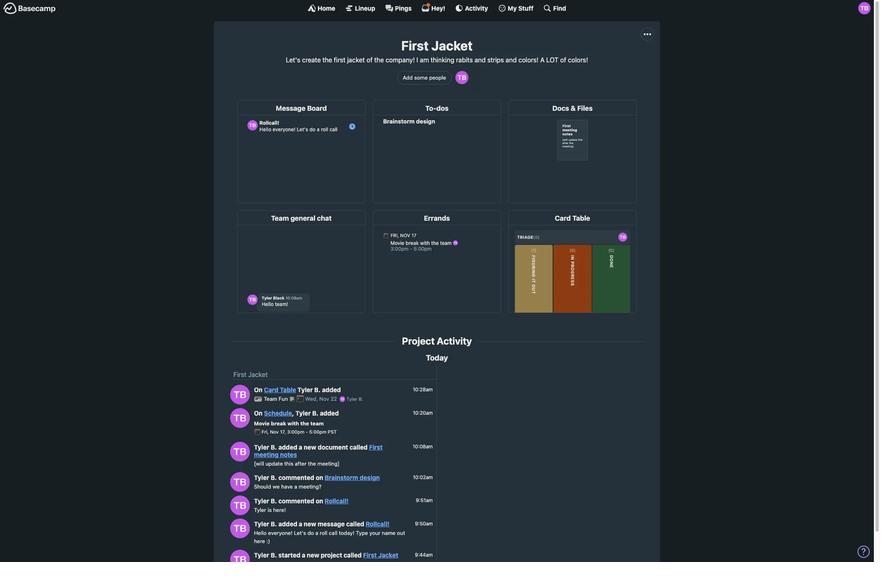 Task type: vqa. For each thing, say whether or not it's contained in the screenshot.
and to the left
yes



Task type: locate. For each thing, give the bounding box(es) containing it.
first jacket link
[[234, 371, 268, 379], [363, 552, 398, 559]]

a right do
[[315, 530, 318, 537]]

2 vertical spatial new
[[307, 552, 319, 559]]

1 vertical spatial commented
[[279, 497, 314, 505]]

activity inside main element
[[465, 4, 488, 12]]

1 of from the left
[[367, 56, 373, 64]]

rollcall! up your
[[366, 521, 390, 528]]

1 vertical spatial first jacket link
[[363, 552, 398, 559]]

tyler black image
[[340, 397, 345, 402], [230, 408, 250, 428], [230, 496, 250, 515]]

tyler for tyler is here!
[[254, 507, 266, 513]]

1 vertical spatial called
[[346, 521, 364, 528]]

out
[[397, 530, 405, 537]]

tyler b. added a new document called
[[254, 444, 369, 451]]

colors! right lot
[[568, 56, 588, 64]]

schedule
[[264, 410, 292, 417]]

tyler for tyler b. added a new document called
[[254, 444, 269, 451]]

rollcall! link up your
[[366, 521, 390, 528]]

activity
[[465, 4, 488, 12], [437, 335, 472, 347]]

add
[[403, 74, 413, 81]]

tyler black image right 22
[[340, 397, 345, 402]]

1 commented from the top
[[279, 474, 314, 482]]

of right jacket
[[367, 56, 373, 64]]

1 horizontal spatial rollcall!
[[366, 521, 390, 528]]

0 horizontal spatial first jacket link
[[234, 371, 268, 379]]

1 vertical spatial rollcall! link
[[366, 521, 390, 528]]

rollcall! down brainstorm
[[325, 497, 349, 505]]

2 commented from the top
[[279, 497, 314, 505]]

first
[[401, 38, 429, 53], [234, 371, 247, 379], [369, 444, 383, 451], [363, 552, 377, 559]]

a right have
[[294, 484, 297, 490]]

today
[[426, 353, 448, 362]]

new
[[304, 444, 316, 451], [304, 521, 316, 528], [307, 552, 319, 559]]

0 horizontal spatial of
[[367, 56, 373, 64]]

b. up everyone!
[[271, 521, 277, 528]]

17,
[[280, 429, 286, 435]]

tyler for tyler b.
[[347, 397, 358, 402]]

first for first meeting notes
[[369, 444, 383, 451]]

[will
[[254, 460, 264, 467]]

jacket down name
[[378, 552, 398, 559]]

home
[[318, 4, 335, 12]]

1 on from the top
[[316, 474, 323, 482]]

first jacket link down your
[[363, 552, 398, 559]]

colors!
[[519, 56, 539, 64], [568, 56, 588, 64]]

we
[[273, 484, 280, 490]]

card table link
[[264, 386, 296, 394]]

here
[[254, 538, 265, 545]]

strips
[[488, 56, 504, 64]]

2 on from the top
[[254, 410, 263, 417]]

a down tyler b. commented on rollcall!
[[299, 521, 302, 528]]

my
[[508, 4, 517, 12]]

called right document
[[350, 444, 368, 451]]

2 of from the left
[[560, 56, 566, 64]]

0 vertical spatial new
[[304, 444, 316, 451]]

a for message
[[299, 521, 302, 528]]

update
[[266, 460, 283, 467]]

movie break with the team link
[[254, 420, 324, 427]]

10:28am
[[413, 387, 433, 393]]

0 vertical spatial rollcall! link
[[325, 497, 349, 505]]

first for first jacket let's create the first jacket of the company! i am thinking rabits and strips and colors! a lot of colors!
[[401, 38, 429, 53]]

b. up update
[[271, 444, 277, 451]]

jacket up thinking
[[432, 38, 473, 53]]

1 vertical spatial jacket
[[248, 371, 268, 379]]

b. left started
[[271, 552, 277, 559]]

tyler right 22
[[347, 397, 358, 402]]

tyler right ,
[[296, 410, 311, 417]]

tyler down here
[[254, 552, 269, 559]]

a for project
[[302, 552, 306, 559]]

tyler black image
[[859, 2, 871, 14], [456, 71, 469, 84], [230, 385, 250, 405], [230, 442, 250, 462], [230, 473, 250, 492], [230, 519, 250, 539], [230, 550, 250, 562]]

9:44am element
[[415, 552, 433, 558]]

the
[[323, 56, 332, 64], [374, 56, 384, 64], [300, 420, 309, 427], [308, 460, 316, 467]]

first inside 'first meeting notes'
[[369, 444, 383, 451]]

switch accounts image
[[3, 2, 56, 15]]

let's left create
[[286, 56, 300, 64]]

today!
[[339, 530, 355, 537]]

10:08am element
[[413, 444, 433, 450]]

1 vertical spatial rollcall!
[[366, 521, 390, 528]]

tyler black image left 'is'
[[230, 496, 250, 515]]

let's inside first jacket let's create the first jacket of the company! i am thinking rabits and strips and colors! a lot of colors!
[[286, 56, 300, 64]]

0 horizontal spatial nov
[[270, 429, 279, 435]]

jacket for first jacket let's create the first jacket of the company! i am thinking rabits and strips and colors! a lot of colors!
[[432, 38, 473, 53]]

1 horizontal spatial of
[[560, 56, 566, 64]]

jacket up card
[[248, 371, 268, 379]]

0 vertical spatial let's
[[286, 56, 300, 64]]

on for brainstorm
[[316, 474, 323, 482]]

wed, nov 22
[[305, 396, 339, 402]]

rollcall! link for tyler b. added a new message called
[[366, 521, 390, 528]]

0 horizontal spatial rollcall! link
[[325, 497, 349, 505]]

called
[[350, 444, 368, 451], [346, 521, 364, 528], [344, 552, 362, 559]]

0 vertical spatial on
[[254, 386, 263, 394]]

let's left do
[[294, 530, 306, 537]]

b. up we
[[271, 474, 277, 482]]

activity left my
[[465, 4, 488, 12]]

tyler up should in the bottom of the page
[[254, 474, 269, 482]]

and left strips
[[475, 56, 486, 64]]

project
[[402, 335, 435, 347]]

0 vertical spatial commented
[[279, 474, 314, 482]]

0 vertical spatial activity
[[465, 4, 488, 12]]

1 vertical spatial tyler black image
[[230, 408, 250, 428]]

activity up today at the bottom
[[437, 335, 472, 347]]

jacket inside first jacket let's create the first jacket of the company! i am thinking rabits and strips and colors! a lot of colors!
[[432, 38, 473, 53]]

1 colors! from the left
[[519, 56, 539, 64]]

called up type
[[346, 521, 364, 528]]

nov left 17,
[[270, 429, 279, 435]]

the left the company!
[[374, 56, 384, 64]]

1 vertical spatial on
[[254, 410, 263, 417]]

rollcall!
[[325, 497, 349, 505], [366, 521, 390, 528]]

lineup link
[[345, 4, 375, 12]]

the up -
[[300, 420, 309, 427]]

9:50am
[[415, 521, 433, 527]]

the right after
[[308, 460, 316, 467]]

pings button
[[385, 4, 412, 12]]

0 horizontal spatial colors!
[[519, 56, 539, 64]]

on up movie
[[254, 410, 263, 417]]

and right strips
[[506, 56, 517, 64]]

of right lot
[[560, 56, 566, 64]]

0 vertical spatial nov
[[319, 396, 329, 402]]

tyler b. commented on rollcall!
[[254, 497, 349, 505]]

0 vertical spatial called
[[350, 444, 368, 451]]

jacket
[[347, 56, 365, 64]]

tyler down fri,
[[254, 444, 269, 451]]

and
[[475, 56, 486, 64], [506, 56, 517, 64]]

called for project
[[344, 552, 362, 559]]

added
[[322, 386, 341, 394], [320, 410, 339, 417], [279, 444, 297, 451], [279, 521, 297, 528]]

b.
[[314, 386, 321, 394], [359, 397, 363, 402], [312, 410, 319, 417], [271, 444, 277, 451], [271, 474, 277, 482], [271, 497, 277, 505], [271, 521, 277, 528], [271, 552, 277, 559]]

pst
[[328, 429, 337, 435]]

1 on from the top
[[254, 386, 263, 394]]

new up do
[[304, 521, 316, 528]]

let's inside hello everyone! let's do a roll call today! type your name out here :)
[[294, 530, 306, 537]]

brainstorm
[[325, 474, 358, 482]]

tyler b.
[[345, 397, 363, 402]]

brainstorm design link
[[325, 474, 380, 482]]

hey!
[[432, 4, 445, 12]]

b. up tyler is here!
[[271, 497, 277, 505]]

called for message
[[346, 521, 364, 528]]

wed,
[[305, 396, 318, 402]]

stuff
[[519, 4, 534, 12]]

called right 'project'
[[344, 552, 362, 559]]

roll
[[320, 530, 328, 537]]

1 vertical spatial on
[[316, 497, 323, 505]]

tyler for tyler b. added a new message called rollcall!
[[254, 521, 269, 528]]

a right the notes
[[299, 444, 302, 451]]

2 and from the left
[[506, 56, 517, 64]]

2 vertical spatial tyler black image
[[230, 496, 250, 515]]

tyler b. commented on brainstorm design
[[254, 474, 380, 482]]

tyler up hello
[[254, 521, 269, 528]]

create
[[302, 56, 321, 64]]

b. right 22
[[359, 397, 363, 402]]

1 horizontal spatial and
[[506, 56, 517, 64]]

tyler black image for ,       tyler b. added
[[230, 408, 250, 428]]

first inside first jacket let's create the first jacket of the company! i am thinking rabits and strips and colors! a lot of colors!
[[401, 38, 429, 53]]

0 horizontal spatial rollcall!
[[325, 497, 349, 505]]

of
[[367, 56, 373, 64], [560, 56, 566, 64]]

tyler black image for brainstorm design
[[230, 473, 250, 492]]

type
[[356, 530, 368, 537]]

commented up 'should we have a meeting?'
[[279, 474, 314, 482]]

2 on from the top
[[316, 497, 323, 505]]

my stuff
[[508, 4, 534, 12]]

table
[[280, 386, 296, 394]]

1 horizontal spatial colors!
[[568, 56, 588, 64]]

tyler black image left movie
[[230, 408, 250, 428]]

message
[[318, 521, 345, 528]]

tyler black image for first jacket
[[230, 550, 250, 562]]

tyler for tyler b. started a new project called first jacket
[[254, 552, 269, 559]]

3:00pm
[[287, 429, 305, 435]]

tyler up wed,
[[298, 386, 313, 394]]

rollcall! link down brainstorm
[[325, 497, 349, 505]]

2 horizontal spatial jacket
[[432, 38, 473, 53]]

jacket for first jacket
[[248, 371, 268, 379]]

0 horizontal spatial jacket
[[248, 371, 268, 379]]

1 vertical spatial new
[[304, 521, 316, 528]]

colors! left a
[[519, 56, 539, 64]]

tyler for tyler b. commented on brainstorm design
[[254, 474, 269, 482]]

10:08am
[[413, 444, 433, 450]]

1 vertical spatial let's
[[294, 530, 306, 537]]

tyler up 'is'
[[254, 497, 269, 505]]

0 horizontal spatial and
[[475, 56, 486, 64]]

2 vertical spatial called
[[344, 552, 362, 559]]

10:02am element
[[413, 474, 433, 480]]

everyone!
[[268, 530, 293, 537]]

on card table tyler b. added
[[254, 386, 341, 394]]

on
[[254, 386, 263, 394], [254, 410, 263, 417]]

a
[[299, 444, 302, 451], [294, 484, 297, 490], [299, 521, 302, 528], [315, 530, 318, 537], [302, 552, 306, 559]]

first for first jacket
[[234, 371, 247, 379]]

commented
[[279, 474, 314, 482], [279, 497, 314, 505]]

first jacket link up card
[[234, 371, 268, 379]]

document
[[318, 444, 348, 451]]

1 horizontal spatial first jacket link
[[363, 552, 398, 559]]

project
[[321, 552, 342, 559]]

nov left 22
[[319, 396, 329, 402]]

1 horizontal spatial rollcall! link
[[366, 521, 390, 528]]

on up meeting?
[[316, 474, 323, 482]]

0 vertical spatial first jacket link
[[234, 371, 268, 379]]

meeting
[[254, 451, 279, 458]]

a right started
[[302, 552, 306, 559]]

on down meeting?
[[316, 497, 323, 505]]

2 vertical spatial jacket
[[378, 552, 398, 559]]

tyler left 'is'
[[254, 507, 266, 513]]

1 vertical spatial nov
[[270, 429, 279, 435]]

0 vertical spatial jacket
[[432, 38, 473, 53]]

on left card
[[254, 386, 263, 394]]

new down -
[[304, 444, 316, 451]]

new left 'project'
[[307, 552, 319, 559]]

10:20am
[[413, 410, 433, 416]]

a
[[540, 56, 545, 64]]

0 vertical spatial on
[[316, 474, 323, 482]]

commented down 'should we have a meeting?'
[[279, 497, 314, 505]]



Task type: describe. For each thing, give the bounding box(es) containing it.
added down 17,
[[279, 444, 297, 451]]

commented for rollcall!
[[279, 497, 314, 505]]

b. for tyler b. added a new document called
[[271, 444, 277, 451]]

nov inside movie break with the team fri, nov 17, 3:00pm -     5:00pm pst
[[270, 429, 279, 435]]

added up everyone!
[[279, 521, 297, 528]]

people
[[429, 74, 446, 81]]

5:00pm
[[309, 429, 327, 435]]

your
[[370, 530, 381, 537]]

new for project
[[307, 552, 319, 559]]

a for document
[[299, 444, 302, 451]]

team
[[310, 420, 324, 427]]

should we have a meeting?
[[254, 484, 322, 490]]

fun
[[279, 396, 288, 402]]

schedule link
[[264, 410, 292, 417]]

main element
[[0, 0, 874, 16]]

tyler is here!
[[254, 507, 286, 513]]

9:50am element
[[415, 521, 433, 527]]

design
[[360, 474, 380, 482]]

fri,
[[262, 429, 269, 435]]

0 vertical spatial tyler black image
[[340, 397, 345, 402]]

on for on card table tyler b. added
[[254, 386, 263, 394]]

22
[[331, 396, 337, 402]]

team fun
[[264, 396, 289, 402]]

my stuff button
[[498, 4, 534, 12]]

notes
[[280, 451, 297, 458]]

card
[[264, 386, 278, 394]]

add some people
[[403, 74, 446, 81]]

let's for hello
[[294, 530, 306, 537]]

on for rollcall!
[[316, 497, 323, 505]]

b. for tyler b.
[[359, 397, 363, 402]]

first
[[334, 56, 346, 64]]

tyler black image for tyler b. commented on rollcall!
[[230, 496, 250, 515]]

1 vertical spatial activity
[[437, 335, 472, 347]]

10:28am element
[[413, 387, 433, 393]]

hello
[[254, 530, 267, 537]]

hello everyone! let's do a roll call today! type your name out here :)
[[254, 530, 405, 545]]

tyler b. added a new message called rollcall!
[[254, 521, 390, 528]]

lineup
[[355, 4, 375, 12]]

project activity
[[402, 335, 472, 347]]

hey! button
[[422, 3, 445, 12]]

is
[[268, 507, 272, 513]]

do
[[308, 530, 314, 537]]

movie break with the team fri, nov 17, 3:00pm -     5:00pm pst
[[254, 420, 337, 435]]

lot
[[547, 56, 559, 64]]

b. up team
[[312, 410, 319, 417]]

tyler for tyler b. commented on rollcall!
[[254, 497, 269, 505]]

started
[[279, 552, 300, 559]]

home link
[[308, 4, 335, 12]]

9:44am
[[415, 552, 433, 558]]

call
[[329, 530, 338, 537]]

9:51am element
[[416, 498, 433, 504]]

added up 22
[[322, 386, 341, 394]]

thinking
[[431, 56, 455, 64]]

with
[[288, 420, 299, 427]]

should
[[254, 484, 271, 490]]

a inside hello everyone! let's do a roll call today! type your name out here :)
[[315, 530, 318, 537]]

b. for tyler b. added a new message called rollcall!
[[271, 521, 277, 528]]

first jacket let's create the first jacket of the company! i am thinking rabits and strips and colors! a lot of colors!
[[286, 38, 588, 64]]

tyler black image for card table
[[230, 385, 250, 405]]

new for document
[[304, 444, 316, 451]]

activity link
[[455, 4, 488, 12]]

rollcall! link for tyler b. commented on
[[325, 497, 349, 505]]

b. up the wed, nov 22
[[314, 386, 321, 394]]

9:51am
[[416, 498, 433, 504]]

am
[[420, 56, 429, 64]]

the left first
[[323, 56, 332, 64]]

on for on schedule ,       tyler b. added
[[254, 410, 263, 417]]

pings
[[395, 4, 412, 12]]

after
[[295, 460, 307, 467]]

first meeting notes link
[[254, 444, 383, 458]]

add some people link
[[397, 71, 452, 84]]

2 colors! from the left
[[568, 56, 588, 64]]

find
[[553, 4, 566, 12]]

meeting?
[[299, 484, 322, 490]]

10:20am element
[[413, 410, 433, 416]]

team
[[264, 396, 277, 402]]

break
[[271, 420, 286, 427]]

have
[[281, 484, 293, 490]]

called for document
[[350, 444, 368, 451]]

commented for brainstorm design
[[279, 474, 314, 482]]

movie
[[254, 420, 270, 427]]

0 vertical spatial rollcall!
[[325, 497, 349, 505]]

on schedule ,       tyler b. added
[[254, 410, 339, 417]]

meeting]
[[318, 460, 340, 467]]

1 and from the left
[[475, 56, 486, 64]]

rabits
[[456, 56, 473, 64]]

company!
[[386, 56, 415, 64]]

let's for first
[[286, 56, 300, 64]]

:)
[[267, 538, 270, 545]]

-
[[306, 429, 308, 435]]

b. for tyler b. commented on rollcall!
[[271, 497, 277, 505]]

added down 22
[[320, 410, 339, 417]]

first meeting notes
[[254, 444, 383, 458]]

1 horizontal spatial nov
[[319, 396, 329, 402]]

,
[[292, 410, 294, 417]]

the inside movie break with the team fri, nov 17, 3:00pm -     5:00pm pst
[[300, 420, 309, 427]]

name
[[382, 530, 396, 537]]

b. for tyler b. commented on brainstorm design
[[271, 474, 277, 482]]

10:02am
[[413, 474, 433, 480]]

tyler black image for first meeting notes
[[230, 442, 250, 462]]

tyler black image for rollcall!
[[230, 519, 250, 539]]

this
[[284, 460, 293, 467]]

new for message
[[304, 521, 316, 528]]

1 horizontal spatial jacket
[[378, 552, 398, 559]]

[will update this after the meeting]
[[254, 460, 340, 467]]

first jacket
[[234, 371, 268, 379]]

b. for tyler b. started a new project called first jacket
[[271, 552, 277, 559]]

find button
[[544, 4, 566, 12]]



